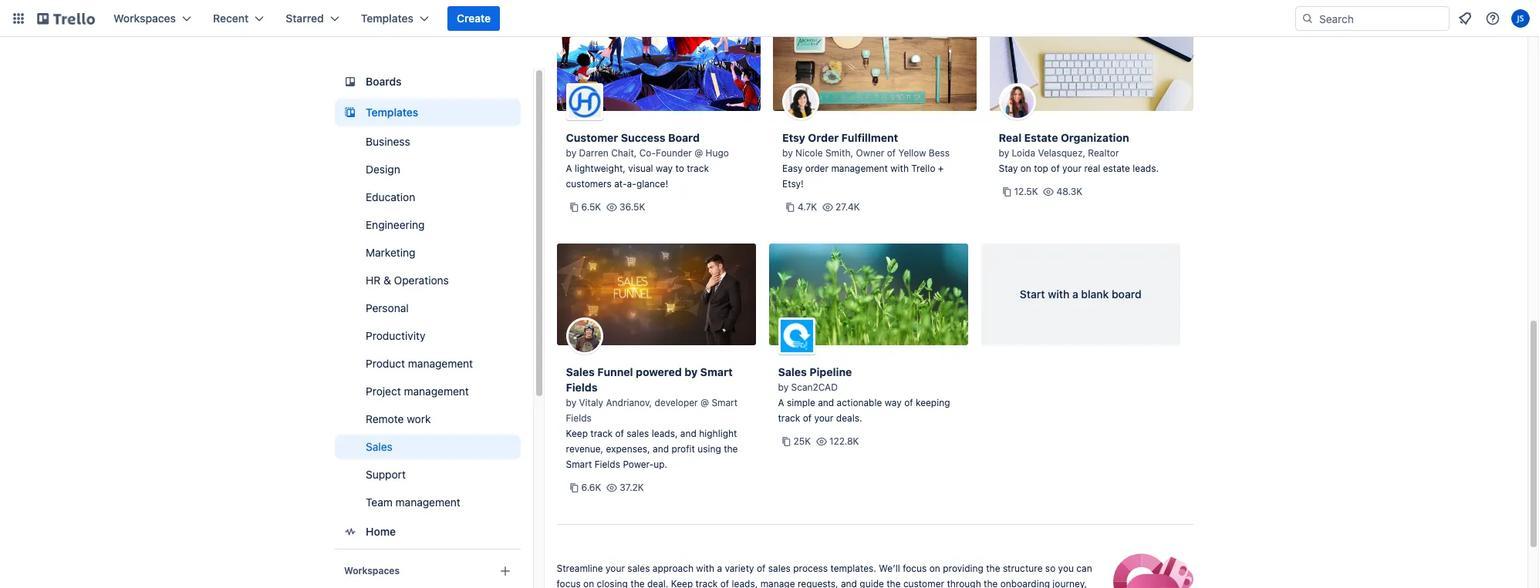 Task type: locate. For each thing, give the bounding box(es) containing it.
a up customers
[[566, 163, 572, 174]]

of up expenses,
[[615, 428, 624, 440]]

1 vertical spatial fields
[[566, 413, 592, 424]]

1 horizontal spatial on
[[930, 563, 941, 575]]

estate
[[1103, 163, 1130, 174]]

1 horizontal spatial your
[[814, 413, 834, 424]]

highlight
[[699, 428, 737, 440]]

1 horizontal spatial keep
[[671, 579, 693, 589]]

by up easy
[[782, 147, 793, 159]]

marketing
[[365, 246, 415, 259]]

visual
[[628, 163, 653, 174]]

we'll
[[879, 563, 900, 575]]

the left structure
[[986, 563, 1000, 575]]

0 vertical spatial on
[[1021, 163, 1032, 174]]

by
[[566, 147, 577, 159], [782, 147, 793, 159], [999, 147, 1009, 159], [685, 366, 698, 379], [778, 382, 789, 394], [566, 397, 577, 409]]

product management link
[[335, 352, 520, 377]]

1 horizontal spatial focus
[[903, 563, 927, 575]]

0 vertical spatial templates
[[361, 12, 414, 25]]

fields up 'vitaly'
[[566, 381, 598, 394]]

customer
[[904, 579, 945, 589]]

your
[[1063, 163, 1082, 174], [814, 413, 834, 424], [606, 563, 625, 575]]

smart down the revenue, at left bottom
[[566, 459, 592, 471]]

1 vertical spatial templates
[[365, 106, 418, 119]]

keep down the approach
[[671, 579, 693, 589]]

create button
[[448, 6, 500, 31]]

@ inside sales funnel powered by smart fields by vitaly andrianov, developer @ smart fields keep track of sales leads, and highlight revenue, expenses, and profit using the smart fields power-up.
[[701, 397, 709, 409]]

1 horizontal spatial with
[[891, 163, 909, 174]]

0 vertical spatial way
[[656, 163, 673, 174]]

by for darren
[[566, 147, 577, 159]]

so
[[1045, 563, 1056, 575]]

sales inside sales funnel powered by smart fields by vitaly andrianov, developer @ smart fields keep track of sales leads, and highlight revenue, expenses, and profit using the smart fields power-up.
[[566, 366, 595, 379]]

0 horizontal spatial with
[[696, 563, 715, 575]]

2 horizontal spatial your
[[1063, 163, 1082, 174]]

keeping
[[916, 397, 950, 409]]

easy
[[782, 163, 803, 174]]

0 horizontal spatial focus
[[557, 579, 581, 589]]

2 horizontal spatial sales
[[778, 366, 807, 379]]

1 horizontal spatial sales
[[566, 366, 595, 379]]

leads, inside streamline your sales approach with a variety of sales process templates. we'll focus on providing the structure so you can focus on closing the deal. keep track of leads, manage requests, and guide the customer through the onboarding journey
[[732, 579, 758, 589]]

a left blank at the right of the page
[[1073, 288, 1079, 301]]

27.4k
[[836, 201, 860, 213]]

sales
[[566, 366, 595, 379], [778, 366, 807, 379], [365, 441, 392, 454]]

by inside etsy order fulfillment by nicole smith, owner of yellow bess easy order management with trello + etsy!
[[782, 147, 793, 159]]

create a workspace image
[[496, 563, 514, 581]]

product management
[[365, 357, 473, 370]]

by up simple
[[778, 382, 789, 394]]

leads, up the profit
[[652, 428, 678, 440]]

sales icon image
[[1094, 545, 1193, 589]]

funnel
[[597, 366, 633, 379]]

0 horizontal spatial your
[[606, 563, 625, 575]]

work
[[406, 413, 431, 426]]

management down support link
[[395, 496, 460, 509]]

open information menu image
[[1485, 11, 1501, 26]]

vitaly
[[579, 397, 604, 409]]

2 horizontal spatial on
[[1021, 163, 1032, 174]]

templates inside "popup button"
[[361, 12, 414, 25]]

1 vertical spatial leads,
[[732, 579, 758, 589]]

hr
[[365, 274, 380, 287]]

using
[[698, 444, 721, 455]]

workspaces button
[[104, 6, 201, 31]]

start with a blank board button
[[981, 244, 1181, 346]]

leads, down variety
[[732, 579, 758, 589]]

a-
[[627, 178, 637, 190]]

of inside sales funnel powered by smart fields by vitaly andrianov, developer @ smart fields keep track of sales leads, and highlight revenue, expenses, and profit using the smart fields power-up.
[[615, 428, 624, 440]]

0 vertical spatial leads,
[[652, 428, 678, 440]]

a left simple
[[778, 397, 784, 409]]

with right the approach
[[696, 563, 715, 575]]

keep
[[566, 428, 588, 440], [671, 579, 693, 589]]

a inside start with a blank board button
[[1073, 288, 1079, 301]]

Search field
[[1314, 7, 1449, 30]]

track
[[687, 163, 709, 174], [778, 413, 800, 424], [591, 428, 613, 440], [696, 579, 718, 589]]

track up the revenue, at left bottom
[[591, 428, 613, 440]]

design link
[[335, 157, 520, 182]]

your inside real estate organization by loida velasquez, realtor stay on top of your real estate leads.
[[1063, 163, 1082, 174]]

sales for sales pipeline
[[778, 366, 807, 379]]

design
[[365, 163, 400, 176]]

and inside 'sales pipeline by scan2cad a simple and actionable way of keeping track of your deals.'
[[818, 397, 834, 409]]

on left top
[[1021, 163, 1032, 174]]

nicole smith, owner of yellow bess image
[[782, 83, 820, 120]]

0 vertical spatial a
[[566, 163, 572, 174]]

at-
[[614, 178, 627, 190]]

@ left hugo at the top of page
[[695, 147, 703, 159]]

0 vertical spatial workspaces
[[113, 12, 176, 25]]

streamline
[[557, 563, 603, 575]]

of right variety
[[757, 563, 766, 575]]

0 vertical spatial @
[[695, 147, 703, 159]]

track down simple
[[778, 413, 800, 424]]

estate
[[1024, 131, 1058, 144]]

smart
[[700, 366, 733, 379], [712, 397, 738, 409], [566, 459, 592, 471]]

@
[[695, 147, 703, 159], [701, 397, 709, 409]]

1 horizontal spatial a
[[778, 397, 784, 409]]

1 vertical spatial a
[[778, 397, 784, 409]]

0 vertical spatial keep
[[566, 428, 588, 440]]

a inside customer success board by darren chait, co-founder @ hugo a lightweight, visual way to track customers at-a-glance!
[[566, 163, 572, 174]]

your inside 'sales pipeline by scan2cad a simple and actionable way of keeping track of your deals.'
[[814, 413, 834, 424]]

keep up the revenue, at left bottom
[[566, 428, 588, 440]]

track inside sales funnel powered by smart fields by vitaly andrianov, developer @ smart fields keep track of sales leads, and highlight revenue, expenses, and profit using the smart fields power-up.
[[591, 428, 613, 440]]

1 vertical spatial your
[[814, 413, 834, 424]]

1 vertical spatial a
[[717, 563, 722, 575]]

streamline your sales approach with a variety of sales process templates. we'll focus on providing the structure so you can focus on closing the deal. keep track of leads, manage requests, and guide the customer through the onboarding journey
[[557, 563, 1092, 589]]

sales up manage
[[768, 563, 791, 575]]

by inside customer success board by darren chait, co-founder @ hugo a lightweight, visual way to track customers at-a-glance!
[[566, 147, 577, 159]]

up.
[[654, 459, 668, 471]]

0 horizontal spatial workspaces
[[113, 12, 176, 25]]

1 vertical spatial workspaces
[[344, 566, 399, 577]]

of
[[887, 147, 896, 159], [1051, 163, 1060, 174], [904, 397, 913, 409], [803, 413, 812, 424], [615, 428, 624, 440], [757, 563, 766, 575], [721, 579, 729, 589]]

sales inside 'sales pipeline by scan2cad a simple and actionable way of keeping track of your deals.'
[[778, 366, 807, 379]]

the inside sales funnel powered by smart fields by vitaly andrianov, developer @ smart fields keep track of sales leads, and highlight revenue, expenses, and profit using the smart fields power-up.
[[724, 444, 738, 455]]

leads, inside sales funnel powered by smart fields by vitaly andrianov, developer @ smart fields keep track of sales leads, and highlight revenue, expenses, and profit using the smart fields power-up.
[[652, 428, 678, 440]]

a
[[566, 163, 572, 174], [778, 397, 784, 409]]

1 horizontal spatial way
[[885, 397, 902, 409]]

sales
[[627, 428, 649, 440], [628, 563, 650, 575], [768, 563, 791, 575]]

0 horizontal spatial on
[[583, 579, 594, 589]]

0 horizontal spatial leads,
[[652, 428, 678, 440]]

track right to
[[687, 163, 709, 174]]

templates up boards
[[361, 12, 414, 25]]

engineering
[[365, 218, 424, 232]]

1 vertical spatial way
[[885, 397, 902, 409]]

andrianov,
[[606, 397, 652, 409]]

122.8k
[[829, 436, 859, 448]]

team management link
[[335, 491, 520, 515]]

etsy order fulfillment by nicole smith, owner of yellow bess easy order management with trello + etsy!
[[782, 131, 950, 190]]

keep inside sales funnel powered by smart fields by vitaly andrianov, developer @ smart fields keep track of sales leads, and highlight revenue, expenses, and profit using the smart fields power-up.
[[566, 428, 588, 440]]

track right deal.
[[696, 579, 718, 589]]

template board image
[[341, 103, 359, 122]]

darren
[[579, 147, 609, 159]]

2 horizontal spatial with
[[1048, 288, 1070, 301]]

your left deals.
[[814, 413, 834, 424]]

and
[[818, 397, 834, 409], [681, 428, 697, 440], [653, 444, 669, 455], [841, 579, 857, 589]]

remote work
[[365, 413, 431, 426]]

way
[[656, 163, 673, 174], [885, 397, 902, 409]]

personal
[[365, 302, 408, 315]]

product
[[365, 357, 405, 370]]

1 vertical spatial keep
[[671, 579, 693, 589]]

1 horizontal spatial a
[[1073, 288, 1079, 301]]

and down the scan2cad
[[818, 397, 834, 409]]

36.5k
[[620, 201, 645, 213]]

scan2cad
[[791, 382, 838, 394]]

templates up business
[[365, 106, 418, 119]]

deals.
[[836, 413, 862, 424]]

sales up expenses,
[[627, 428, 649, 440]]

productivity link
[[335, 324, 520, 349]]

way left to
[[656, 163, 673, 174]]

scan2cad image
[[778, 318, 815, 355]]

smart up highlight
[[712, 397, 738, 409]]

sales up the scan2cad
[[778, 366, 807, 379]]

1 vertical spatial with
[[1048, 288, 1070, 301]]

management down productivity link
[[408, 357, 473, 370]]

0 vertical spatial with
[[891, 163, 909, 174]]

the down highlight
[[724, 444, 738, 455]]

0 horizontal spatial a
[[717, 563, 722, 575]]

on down streamline on the left of the page
[[583, 579, 594, 589]]

templates inside 'link'
[[365, 106, 418, 119]]

with right start
[[1048, 288, 1070, 301]]

realtor
[[1088, 147, 1119, 159]]

sales for sales funnel powered by smart fields
[[566, 366, 595, 379]]

way inside 'sales pipeline by scan2cad a simple and actionable way of keeping track of your deals.'
[[885, 397, 902, 409]]

remote
[[365, 413, 404, 426]]

trello
[[912, 163, 936, 174]]

by inside real estate organization by loida velasquez, realtor stay on top of your real estate leads.
[[999, 147, 1009, 159]]

way right actionable
[[885, 397, 902, 409]]

your down the velasquez,
[[1063, 163, 1082, 174]]

sales pipeline by scan2cad a simple and actionable way of keeping track of your deals.
[[778, 366, 950, 424]]

2 vertical spatial on
[[583, 579, 594, 589]]

fields down 'vitaly'
[[566, 413, 592, 424]]

0 vertical spatial a
[[1073, 288, 1079, 301]]

fields down expenses,
[[595, 459, 620, 471]]

sales up 'vitaly'
[[566, 366, 595, 379]]

2 vertical spatial your
[[606, 563, 625, 575]]

sales down remote at the bottom of the page
[[365, 441, 392, 454]]

you
[[1058, 563, 1074, 575]]

0 horizontal spatial keep
[[566, 428, 588, 440]]

management down owner
[[831, 163, 888, 174]]

board image
[[341, 73, 359, 91]]

stay
[[999, 163, 1018, 174]]

a left variety
[[717, 563, 722, 575]]

remote work link
[[335, 407, 520, 432]]

keep inside streamline your sales approach with a variety of sales process templates. we'll focus on providing the structure so you can focus on closing the deal. keep track of leads, manage requests, and guide the customer through the onboarding journey
[[671, 579, 693, 589]]

1 vertical spatial on
[[930, 563, 941, 575]]

37.2k
[[620, 482, 644, 494]]

0 horizontal spatial a
[[566, 163, 572, 174]]

focus up the customer
[[903, 563, 927, 575]]

of down variety
[[721, 579, 729, 589]]

by right powered
[[685, 366, 698, 379]]

0 vertical spatial your
[[1063, 163, 1082, 174]]

1 horizontal spatial leads,
[[732, 579, 758, 589]]

smart right powered
[[700, 366, 733, 379]]

2 vertical spatial fields
[[595, 459, 620, 471]]

variety
[[725, 563, 754, 575]]

1 vertical spatial @
[[701, 397, 709, 409]]

with down yellow
[[891, 163, 909, 174]]

by for nicole
[[782, 147, 793, 159]]

of left yellow
[[887, 147, 896, 159]]

@ inside customer success board by darren chait, co-founder @ hugo a lightweight, visual way to track customers at-a-glance!
[[695, 147, 703, 159]]

by left darren
[[566, 147, 577, 159]]

by up "stay"
[[999, 147, 1009, 159]]

your up closing
[[606, 563, 625, 575]]

management inside etsy order fulfillment by nicole smith, owner of yellow bess easy order management with trello + etsy!
[[831, 163, 888, 174]]

nicole
[[796, 147, 823, 159]]

and down templates.
[[841, 579, 857, 589]]

on up the customer
[[930, 563, 941, 575]]

6.6k
[[581, 482, 601, 494]]

of right top
[[1051, 163, 1060, 174]]

glance!
[[637, 178, 668, 190]]

with
[[891, 163, 909, 174], [1048, 288, 1070, 301], [696, 563, 715, 575]]

management for product management
[[408, 357, 473, 370]]

management down product management link at the bottom left of page
[[404, 385, 469, 398]]

2 vertical spatial with
[[696, 563, 715, 575]]

and up the profit
[[681, 428, 697, 440]]

home image
[[341, 523, 359, 542]]

1 vertical spatial focus
[[557, 579, 581, 589]]

a
[[1073, 288, 1079, 301], [717, 563, 722, 575]]

@ right developer
[[701, 397, 709, 409]]

focus down streamline on the left of the page
[[557, 579, 581, 589]]

0 horizontal spatial way
[[656, 163, 673, 174]]



Task type: describe. For each thing, give the bounding box(es) containing it.
0 vertical spatial smart
[[700, 366, 733, 379]]

+
[[938, 163, 944, 174]]

loida
[[1012, 147, 1036, 159]]

profit
[[672, 444, 695, 455]]

recent
[[213, 12, 249, 25]]

customer success board by darren chait, co-founder @ hugo a lightweight, visual way to track customers at-a-glance!
[[566, 131, 729, 190]]

track inside customer success board by darren chait, co-founder @ hugo a lightweight, visual way to track customers at-a-glance!
[[687, 163, 709, 174]]

marketing link
[[335, 241, 520, 265]]

co-
[[639, 147, 656, 159]]

providing
[[943, 563, 984, 575]]

onboarding
[[1001, 579, 1050, 589]]

customer
[[566, 131, 618, 144]]

management for team management
[[395, 496, 460, 509]]

business link
[[335, 130, 520, 154]]

0 notifications image
[[1456, 9, 1475, 28]]

start
[[1020, 288, 1045, 301]]

and up up.
[[653, 444, 669, 455]]

process
[[793, 563, 828, 575]]

with inside button
[[1048, 288, 1070, 301]]

of down simple
[[803, 413, 812, 424]]

team management
[[365, 496, 460, 509]]

the left deal.
[[631, 579, 645, 589]]

power-
[[623, 459, 654, 471]]

personal link
[[335, 296, 520, 321]]

project
[[365, 385, 401, 398]]

templates button
[[352, 6, 438, 31]]

darren chait, co-founder @ hugo image
[[566, 83, 603, 120]]

lightweight,
[[575, 163, 626, 174]]

48.3k
[[1057, 186, 1083, 198]]

expenses,
[[606, 444, 650, 455]]

project management
[[365, 385, 469, 398]]

pipeline
[[810, 366, 852, 379]]

0 horizontal spatial sales
[[365, 441, 392, 454]]

board
[[668, 131, 700, 144]]

to
[[676, 163, 684, 174]]

a inside streamline your sales approach with a variety of sales process templates. we'll focus on providing the structure so you can focus on closing the deal. keep track of leads, manage requests, and guide the customer through the onboarding journey
[[717, 563, 722, 575]]

&
[[383, 274, 391, 287]]

of left keeping
[[904, 397, 913, 409]]

real estate organization by loida velasquez, realtor stay on top of your real estate leads.
[[999, 131, 1159, 174]]

primary element
[[0, 0, 1539, 37]]

0 vertical spatial focus
[[903, 563, 927, 575]]

hr & operations
[[365, 274, 449, 287]]

order
[[805, 163, 829, 174]]

loida velasquez, realtor image
[[999, 83, 1036, 120]]

by inside 'sales pipeline by scan2cad a simple and actionable way of keeping track of your deals.'
[[778, 382, 789, 394]]

management for project management
[[404, 385, 469, 398]]

4.7k
[[798, 201, 817, 213]]

create
[[457, 12, 491, 25]]

boards link
[[335, 68, 520, 96]]

workspaces inside workspaces dropdown button
[[113, 12, 176, 25]]

real
[[1085, 163, 1101, 174]]

starred
[[286, 12, 324, 25]]

real
[[999, 131, 1022, 144]]

deal.
[[647, 579, 669, 589]]

leads.
[[1133, 163, 1159, 174]]

actionable
[[837, 397, 882, 409]]

revenue,
[[566, 444, 604, 455]]

templates link
[[335, 99, 520, 127]]

boards
[[365, 75, 401, 88]]

business
[[365, 135, 410, 148]]

powered
[[636, 366, 682, 379]]

hr & operations link
[[335, 269, 520, 293]]

track inside streamline your sales approach with a variety of sales process templates. we'll focus on providing the structure so you can focus on closing the deal. keep track of leads, manage requests, and guide the customer through the onboarding journey
[[696, 579, 718, 589]]

education
[[365, 191, 415, 204]]

order
[[808, 131, 839, 144]]

approach
[[653, 563, 694, 575]]

smith,
[[826, 147, 853, 159]]

etsy!
[[782, 178, 804, 190]]

by left 'vitaly'
[[566, 397, 577, 409]]

support
[[365, 468, 405, 482]]

founder
[[656, 147, 692, 159]]

way inside customer success board by darren chait, co-founder @ hugo a lightweight, visual way to track customers at-a-glance!
[[656, 163, 673, 174]]

manage
[[761, 579, 795, 589]]

recent button
[[204, 6, 273, 31]]

top
[[1034, 163, 1049, 174]]

of inside real estate organization by loida velasquez, realtor stay on top of your real estate leads.
[[1051, 163, 1060, 174]]

by for smart
[[685, 366, 698, 379]]

of inside etsy order fulfillment by nicole smith, owner of yellow bess easy order management with trello + etsy!
[[887, 147, 896, 159]]

success
[[621, 131, 666, 144]]

home link
[[335, 519, 520, 546]]

yellow
[[899, 147, 926, 159]]

owner
[[856, 147, 885, 159]]

etsy
[[782, 131, 806, 144]]

with inside streamline your sales approach with a variety of sales process templates. we'll focus on providing the structure so you can focus on closing the deal. keep track of leads, manage requests, and guide the customer through the onboarding journey
[[696, 563, 715, 575]]

vitaly andrianov, developer @ smart fields image
[[566, 318, 603, 355]]

can
[[1077, 563, 1092, 575]]

blank
[[1081, 288, 1109, 301]]

sales inside sales funnel powered by smart fields by vitaly andrianov, developer @ smart fields keep track of sales leads, and highlight revenue, expenses, and profit using the smart fields power-up.
[[627, 428, 649, 440]]

home
[[365, 526, 396, 539]]

1 vertical spatial smart
[[712, 397, 738, 409]]

2 vertical spatial smart
[[566, 459, 592, 471]]

1 horizontal spatial workspaces
[[344, 566, 399, 577]]

guide
[[860, 579, 884, 589]]

search image
[[1302, 12, 1314, 25]]

back to home image
[[37, 6, 95, 31]]

sales up deal.
[[628, 563, 650, 575]]

support link
[[335, 463, 520, 488]]

team
[[365, 496, 392, 509]]

jacob simon (jacobsimon16) image
[[1512, 9, 1530, 28]]

sales funnel powered by smart fields by vitaly andrianov, developer @ smart fields keep track of sales leads, and highlight revenue, expenses, and profit using the smart fields power-up.
[[566, 366, 738, 471]]

requests,
[[798, 579, 839, 589]]

through
[[947, 579, 981, 589]]

sales link
[[335, 435, 520, 460]]

starred button
[[276, 6, 349, 31]]

track inside 'sales pipeline by scan2cad a simple and actionable way of keeping track of your deals.'
[[778, 413, 800, 424]]

simple
[[787, 397, 816, 409]]

your inside streamline your sales approach with a variety of sales process templates. we'll focus on providing the structure so you can focus on closing the deal. keep track of leads, manage requests, and guide the customer through the onboarding journey
[[606, 563, 625, 575]]

with inside etsy order fulfillment by nicole smith, owner of yellow bess easy order management with trello + etsy!
[[891, 163, 909, 174]]

fulfillment
[[842, 131, 898, 144]]

by for loida
[[999, 147, 1009, 159]]

on inside real estate organization by loida velasquez, realtor stay on top of your real estate leads.
[[1021, 163, 1032, 174]]

a inside 'sales pipeline by scan2cad a simple and actionable way of keeping track of your deals.'
[[778, 397, 784, 409]]

the right through
[[984, 579, 998, 589]]

education link
[[335, 185, 520, 210]]

0 vertical spatial fields
[[566, 381, 598, 394]]

chait,
[[611, 147, 637, 159]]

the down we'll
[[887, 579, 901, 589]]

25k
[[794, 436, 811, 448]]

and inside streamline your sales approach with a variety of sales process templates. we'll focus on providing the structure so you can focus on closing the deal. keep track of leads, manage requests, and guide the customer through the onboarding journey
[[841, 579, 857, 589]]

board
[[1112, 288, 1142, 301]]

customers
[[566, 178, 612, 190]]



Task type: vqa. For each thing, say whether or not it's contained in the screenshot.
the rightmost A
yes



